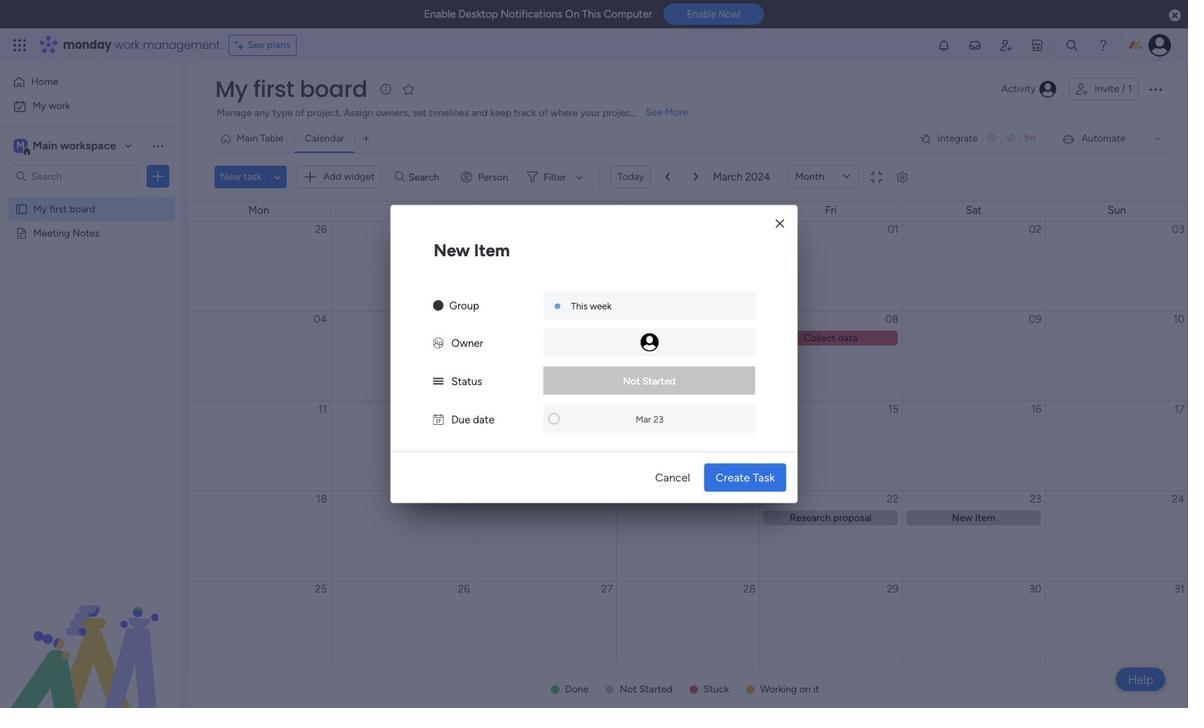 Task type: describe. For each thing, give the bounding box(es) containing it.
month
[[796, 171, 825, 183]]

activity
[[1002, 83, 1036, 95]]

set
[[413, 107, 427, 119]]

type
[[273, 107, 293, 119]]

and
[[471, 107, 488, 119]]

arrow down image
[[571, 169, 588, 186]]

monday marketplace image
[[1031, 38, 1045, 52]]

work for my
[[49, 100, 70, 112]]

notifications image
[[937, 38, 951, 52]]

thu
[[679, 204, 697, 217]]

table
[[260, 132, 284, 145]]

not started inside new item dialog
[[623, 375, 676, 387]]

create task button
[[705, 464, 787, 492]]

new for new task
[[220, 171, 241, 183]]

1
[[1129, 83, 1133, 95]]

tue
[[393, 204, 411, 217]]

on
[[800, 684, 811, 696]]

main table button
[[215, 128, 294, 150]]

stands.
[[638, 107, 669, 119]]

keep
[[490, 107, 512, 119]]

v2 status image
[[433, 375, 444, 388]]

date
[[473, 413, 495, 426]]

calendar
[[305, 132, 344, 145]]

filter button
[[521, 166, 588, 188]]

invite
[[1095, 83, 1120, 95]]

angle down image
[[274, 172, 281, 182]]

filter
[[544, 171, 566, 183]]

select product image
[[13, 38, 27, 52]]

automate
[[1082, 132, 1126, 145]]

owner
[[452, 337, 483, 350]]

your
[[581, 107, 600, 119]]

v2 sun image
[[433, 299, 444, 312]]

2 list arrow image from the left
[[694, 173, 698, 181]]

timelines
[[429, 107, 469, 119]]

wed
[[534, 204, 556, 217]]

widget
[[344, 171, 375, 183]]

not inside new item dialog
[[623, 375, 640, 387]]

cancel
[[655, 471, 690, 484]]

2024
[[746, 171, 771, 183]]

management
[[143, 37, 220, 53]]

task
[[243, 171, 262, 183]]

integrate
[[938, 132, 978, 145]]

workspace
[[60, 139, 116, 152]]

1 horizontal spatial board
[[300, 73, 367, 105]]

collapse board header image
[[1152, 133, 1164, 145]]

0 vertical spatial my first board
[[215, 73, 367, 105]]

track
[[514, 107, 537, 119]]

today
[[618, 171, 645, 183]]

Search field
[[405, 167, 448, 187]]

create task
[[716, 471, 775, 484]]

sat
[[966, 204, 982, 217]]

add
[[323, 171, 342, 183]]

public board image
[[15, 226, 28, 239]]

item
[[474, 240, 510, 260]]

work for monday
[[114, 37, 140, 53]]

main for main workspace
[[33, 139, 57, 152]]

my inside list box
[[33, 203, 47, 215]]

create
[[716, 471, 750, 484]]

show board description image
[[377, 82, 394, 96]]

invite / 1 button
[[1069, 78, 1139, 101]]

home option
[[9, 71, 172, 94]]

this week
[[571, 301, 612, 311]]

started inside new item dialog
[[643, 375, 676, 387]]

/
[[1122, 83, 1126, 95]]

2 of from the left
[[539, 107, 548, 119]]

meeting notes
[[33, 227, 100, 239]]

new item dialog
[[391, 205, 798, 503]]

monday
[[63, 37, 112, 53]]

more
[[665, 106, 688, 118]]

see for see more
[[646, 106, 663, 118]]

working on it
[[761, 684, 820, 696]]

see for see plans
[[248, 39, 265, 51]]

My first board field
[[212, 73, 371, 105]]

project.
[[307, 107, 341, 119]]

activity button
[[996, 78, 1063, 101]]

enable now!
[[687, 9, 741, 20]]

close image
[[776, 218, 784, 229]]

v2 multiple person column image
[[433, 337, 444, 350]]

computer
[[604, 8, 653, 21]]

meeting
[[33, 227, 70, 239]]

where
[[551, 107, 578, 119]]

board inside list box
[[69, 203, 95, 215]]

help image
[[1096, 38, 1111, 52]]

stuck
[[704, 684, 729, 696]]

my up manage
[[215, 73, 248, 105]]

see more link
[[645, 106, 690, 120]]

my work option
[[9, 95, 172, 118]]



Task type: vqa. For each thing, say whether or not it's contained in the screenshot.
Enable Now! BUTTON at the right top
yes



Task type: locate. For each thing, give the bounding box(es) containing it.
week
[[590, 301, 612, 311]]

first up meeting
[[49, 203, 67, 215]]

list arrow image right today button
[[666, 173, 670, 181]]

list box
[[0, 194, 181, 436]]

any
[[254, 107, 270, 119]]

invite / 1
[[1095, 83, 1133, 95]]

of right 'type'
[[295, 107, 305, 119]]

workspace selection element
[[13, 137, 118, 156]]

kendall parks image
[[1149, 34, 1172, 57]]

0 horizontal spatial main
[[33, 139, 57, 152]]

lottie animation element
[[0, 565, 181, 708]]

not started up mar 23
[[623, 375, 676, 387]]

Search in workspace field
[[30, 168, 118, 185]]

1 horizontal spatial enable
[[687, 9, 716, 20]]

v2 search image
[[395, 169, 405, 185]]

enable for enable now!
[[687, 9, 716, 20]]

1 horizontal spatial list arrow image
[[694, 173, 698, 181]]

1 vertical spatial see
[[646, 106, 663, 118]]

help button
[[1116, 668, 1166, 691]]

1 of from the left
[[295, 107, 305, 119]]

of
[[295, 107, 305, 119], [539, 107, 548, 119]]

0 vertical spatial first
[[253, 73, 294, 105]]

mar 23
[[636, 414, 664, 424]]

manage
[[217, 107, 252, 119]]

0 vertical spatial new
[[220, 171, 241, 183]]

project
[[603, 107, 635, 119]]

enable desktop notifications on this computer
[[424, 8, 653, 21]]

automate button
[[1056, 128, 1132, 150]]

march 2024
[[713, 171, 771, 183]]

1 vertical spatial my first board
[[33, 203, 95, 215]]

enable
[[424, 8, 456, 21], [687, 9, 716, 20]]

group
[[449, 299, 479, 312]]

integrate button
[[914, 124, 1051, 154]]

this
[[582, 8, 601, 21], [571, 301, 588, 311]]

1 vertical spatial not
[[620, 684, 637, 696]]

this right on
[[582, 8, 601, 21]]

status
[[452, 375, 482, 388]]

public board image
[[15, 202, 28, 215]]

lottie animation image
[[0, 565, 181, 708]]

main left table
[[237, 132, 258, 145]]

my down home
[[33, 100, 46, 112]]

now!
[[719, 9, 741, 20]]

this left week on the top
[[571, 301, 588, 311]]

add to favorites image
[[401, 82, 416, 96]]

23
[[654, 414, 664, 424]]

not
[[623, 375, 640, 387], [620, 684, 637, 696]]

see
[[248, 39, 265, 51], [646, 106, 663, 118]]

work right 'monday'
[[114, 37, 140, 53]]

0 vertical spatial not started
[[623, 375, 676, 387]]

home link
[[9, 71, 172, 94]]

1 vertical spatial started
[[640, 684, 673, 696]]

see left more
[[646, 106, 663, 118]]

not up mar
[[623, 375, 640, 387]]

list arrow image left march
[[694, 173, 698, 181]]

work inside option
[[49, 100, 70, 112]]

enable left now!
[[687, 9, 716, 20]]

main for main table
[[237, 132, 258, 145]]

1 horizontal spatial first
[[253, 73, 294, 105]]

see inside see plans button
[[248, 39, 265, 51]]

first
[[253, 73, 294, 105], [49, 203, 67, 215]]

work down home
[[49, 100, 70, 112]]

0 vertical spatial not
[[623, 375, 640, 387]]

new left item at left top
[[434, 240, 470, 260]]

march
[[713, 171, 743, 183]]

0 vertical spatial started
[[643, 375, 676, 387]]

my right public board icon
[[33, 203, 47, 215]]

my work link
[[9, 95, 172, 118]]

not right done
[[620, 684, 637, 696]]

1 vertical spatial new
[[434, 240, 470, 260]]

1 horizontal spatial main
[[237, 132, 258, 145]]

dapulse date column image
[[433, 413, 444, 426]]

see plans button
[[229, 35, 297, 56]]

main table
[[237, 132, 284, 145]]

0 horizontal spatial new
[[220, 171, 241, 183]]

desktop
[[459, 8, 498, 21]]

calendar button
[[294, 128, 355, 150]]

manage any type of project. assign owners, set timelines and keep track of where your project stands.
[[217, 107, 669, 119]]

m
[[16, 140, 25, 152]]

list arrow image
[[666, 173, 670, 181], [694, 173, 698, 181]]

new left the task
[[220, 171, 241, 183]]

option
[[0, 196, 181, 199]]

notes
[[72, 227, 100, 239]]

owners,
[[376, 107, 410, 119]]

1 vertical spatial work
[[49, 100, 70, 112]]

list box containing my first board
[[0, 194, 181, 436]]

new item
[[434, 240, 510, 260]]

1 vertical spatial board
[[69, 203, 95, 215]]

1 vertical spatial not started
[[620, 684, 673, 696]]

enable left desktop
[[424, 8, 456, 21]]

add widget button
[[297, 166, 381, 188]]

due date
[[452, 413, 495, 426]]

add view image
[[363, 134, 369, 144]]

mar
[[636, 414, 651, 424]]

started left stuck
[[640, 684, 673, 696]]

on
[[565, 8, 580, 21]]

see more
[[646, 106, 688, 118]]

help
[[1128, 673, 1154, 687]]

enable for enable desktop notifications on this computer
[[424, 8, 456, 21]]

0 horizontal spatial list arrow image
[[666, 173, 670, 181]]

0 horizontal spatial my first board
[[33, 203, 95, 215]]

add widget
[[323, 171, 375, 183]]

started
[[643, 375, 676, 387], [640, 684, 673, 696]]

1 horizontal spatial new
[[434, 240, 470, 260]]

1 horizontal spatial my first board
[[215, 73, 367, 105]]

main right workspace image at the top
[[33, 139, 57, 152]]

1 horizontal spatial of
[[539, 107, 548, 119]]

0 vertical spatial work
[[114, 37, 140, 53]]

invite members image
[[999, 38, 1014, 52]]

main workspace
[[33, 139, 116, 152]]

1 vertical spatial first
[[49, 203, 67, 215]]

0 vertical spatial board
[[300, 73, 367, 105]]

workspace image
[[13, 138, 28, 154]]

search everything image
[[1065, 38, 1079, 52]]

1 horizontal spatial see
[[646, 106, 663, 118]]

0 horizontal spatial see
[[248, 39, 265, 51]]

board up notes
[[69, 203, 95, 215]]

started up 23
[[643, 375, 676, 387]]

new for new item
[[434, 240, 470, 260]]

0 horizontal spatial enable
[[424, 8, 456, 21]]

fri
[[825, 204, 837, 217]]

main inside 'workspace selection' element
[[33, 139, 57, 152]]

dapulse close image
[[1169, 9, 1182, 23]]

work
[[114, 37, 140, 53], [49, 100, 70, 112]]

main
[[237, 132, 258, 145], [33, 139, 57, 152]]

0 vertical spatial this
[[582, 8, 601, 21]]

see left plans
[[248, 39, 265, 51]]

new inside button
[[220, 171, 241, 183]]

working
[[761, 684, 797, 696]]

1 vertical spatial this
[[571, 301, 588, 311]]

my first board up 'type'
[[215, 73, 367, 105]]

my first board inside list box
[[33, 203, 95, 215]]

new task button
[[215, 166, 267, 188]]

of right the track
[[539, 107, 548, 119]]

home
[[31, 76, 58, 88]]

new task
[[220, 171, 262, 183]]

not started right done
[[620, 684, 673, 696]]

0 horizontal spatial work
[[49, 100, 70, 112]]

0 horizontal spatial board
[[69, 203, 95, 215]]

my
[[215, 73, 248, 105], [33, 100, 46, 112], [33, 203, 47, 215]]

first inside list box
[[49, 203, 67, 215]]

done
[[565, 684, 589, 696]]

task
[[753, 471, 775, 484]]

my first board
[[215, 73, 367, 105], [33, 203, 95, 215]]

this inside new item dialog
[[571, 301, 588, 311]]

0 horizontal spatial first
[[49, 203, 67, 215]]

assign
[[344, 107, 373, 119]]

my first board up meeting notes
[[33, 203, 95, 215]]

my work
[[33, 100, 70, 112]]

not started
[[623, 375, 676, 387], [620, 684, 673, 696]]

see plans
[[248, 39, 291, 51]]

enable inside button
[[687, 9, 716, 20]]

1 horizontal spatial work
[[114, 37, 140, 53]]

it
[[813, 684, 820, 696]]

new inside dialog
[[434, 240, 470, 260]]

0 horizontal spatial of
[[295, 107, 305, 119]]

today button
[[612, 166, 651, 188]]

main inside button
[[237, 132, 258, 145]]

see inside the see more link
[[646, 106, 663, 118]]

update feed image
[[968, 38, 982, 52]]

board
[[300, 73, 367, 105], [69, 203, 95, 215]]

1 list arrow image from the left
[[666, 173, 670, 181]]

first up 'type'
[[253, 73, 294, 105]]

person
[[478, 171, 508, 183]]

sun
[[1108, 204, 1127, 217]]

enable now! button
[[664, 4, 765, 25]]

person button
[[455, 166, 517, 188]]

board up project.
[[300, 73, 367, 105]]

notifications
[[501, 8, 563, 21]]

plans
[[267, 39, 291, 51]]

my inside option
[[33, 100, 46, 112]]

due
[[452, 413, 471, 426]]

cancel button
[[644, 464, 702, 492]]

0 vertical spatial see
[[248, 39, 265, 51]]



